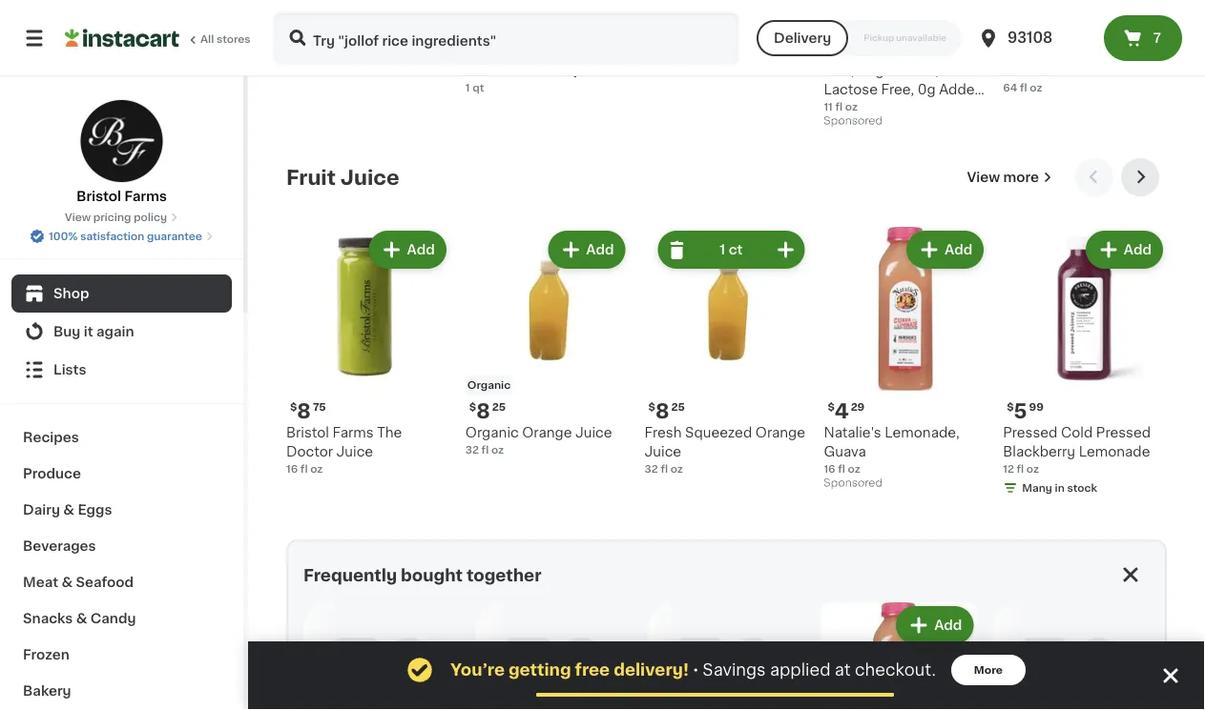 Task type: locate. For each thing, give the bounding box(es) containing it.
1 horizontal spatial view
[[967, 171, 1000, 185]]

0 horizontal spatial 8
[[297, 402, 311, 422]]

sugar
[[824, 102, 863, 116]]

$ inside $ 6 oatly oatmilk 64 fl oz
[[290, 21, 297, 31]]

frozen
[[23, 649, 69, 662]]

frequently bought together section
[[286, 541, 1167, 711]]

juice right fruit
[[340, 168, 399, 188]]

$ left 29
[[828, 403, 835, 413]]

fl inside the fresh squeezed orange juice 32 fl oz
[[661, 465, 668, 475]]

0 vertical spatial 1
[[645, 64, 649, 74]]

$ up fresh
[[649, 403, 656, 413]]

2 sponsored badge image from the top
[[824, 479, 882, 490]]

delivery button
[[757, 20, 849, 56]]

&
[[63, 504, 74, 517], [61, 576, 73, 590], [76, 613, 87, 626]]

1 horizontal spatial 25
[[671, 403, 685, 413]]

sponsored badge image down sugar
[[824, 116, 882, 127]]

0 vertical spatial 64
[[286, 64, 301, 74]]

2 horizontal spatial 1
[[720, 244, 726, 257]]

$ 8 25 up organic orange juice 32 fl oz
[[469, 402, 506, 422]]

pressed up lemonade
[[1096, 427, 1151, 440]]

oz inside $ 4 59 $5.39 lactaid 2% reduced fat milk 64 fl oz
[[1030, 83, 1042, 93]]

$ 8 75
[[290, 402, 326, 422]]

0 horizontal spatial 16
[[286, 465, 298, 475]]

1 16 from the left
[[286, 465, 298, 475]]

farms for bristol farms the doctor juice 16 fl oz
[[333, 427, 374, 440]]

add button inside frequently bought together section
[[898, 609, 972, 644]]

0 horizontal spatial farms
[[124, 190, 167, 203]]

1 vertical spatial organic
[[467, 381, 511, 391]]

8 up organic orange juice 32 fl oz
[[476, 402, 490, 422]]

ct
[[729, 244, 743, 257]]

0 horizontal spatial bristol
[[76, 190, 121, 203]]

1 horizontal spatial qt
[[652, 64, 663, 74]]

fl inside $ 4 59 $5.39 lactaid 2% reduced fat milk 64 fl oz
[[1020, 83, 1027, 93]]

meat & seafood link
[[11, 565, 232, 601]]

$ inside $ 5 99
[[1007, 403, 1014, 413]]

fl inside organic orange juice 32 fl oz
[[482, 446, 489, 456]]

$ up the oatly
[[290, 21, 297, 31]]

1 vertical spatial qt
[[473, 83, 484, 93]]

1 down lowfat
[[466, 83, 470, 93]]

$ left 75
[[290, 403, 297, 413]]

instacart logo image
[[65, 27, 179, 50]]

view pricing policy
[[65, 212, 167, 223]]

0 vertical spatial organic
[[571, 45, 624, 59]]

all
[[200, 34, 214, 44]]

orange
[[522, 427, 572, 440], [756, 427, 805, 440]]

produce link
[[11, 456, 232, 492]]

milk down lactaid
[[1003, 64, 1030, 78]]

quart
[[566, 64, 604, 78]]

1 horizontal spatial milk
[[770, 45, 797, 59]]

pressed up the blackberry on the right
[[1003, 427, 1058, 440]]

oatly
[[286, 45, 323, 59]]

orange inside the fresh squeezed orange juice 32 fl oz
[[756, 427, 805, 440]]

you're getting free delivery!
[[450, 663, 689, 679]]

1 vertical spatial 32
[[645, 465, 658, 475]]

organic for organic orange juice 32 fl oz
[[466, 427, 519, 440]]

add button for organic orange juice
[[550, 233, 624, 268]]

juice down fresh
[[645, 446, 682, 459]]

product group containing 4
[[824, 228, 988, 495]]

$ left 59
[[1007, 21, 1014, 31]]

64 down lactaid
[[1003, 83, 1018, 93]]

32
[[466, 446, 479, 456], [645, 465, 658, 475]]

1 horizontal spatial bristol
[[286, 427, 329, 440]]

2 $ 8 25 from the left
[[649, 402, 685, 422]]

1 8 from the left
[[297, 402, 311, 422]]

100%
[[49, 231, 78, 242]]

eggs
[[78, 504, 112, 517]]

product group
[[824, 0, 988, 132], [286, 228, 450, 477], [466, 228, 629, 458], [645, 228, 809, 477], [824, 228, 988, 495], [1003, 228, 1167, 500], [821, 604, 978, 711]]

product group containing 5
[[1003, 228, 1167, 500]]

1 25 from the left
[[492, 403, 506, 413]]

oz inside organic orange juice 32 fl oz
[[491, 446, 504, 456]]

59
[[1030, 21, 1044, 31]]

1 vertical spatial sponsored badge image
[[824, 479, 882, 490]]

milk down delivery
[[770, 45, 797, 59]]

sponsored badge image inside item carousel region
[[824, 479, 882, 490]]

add inside frequently bought together section
[[934, 620, 962, 633]]

0 horizontal spatial 25
[[492, 403, 506, 413]]

1 horizontal spatial farms
[[333, 427, 374, 440]]

view more button
[[960, 159, 1060, 197]]

guava
[[824, 446, 866, 459]]

& left candy
[[76, 613, 87, 626]]

bristol up pricing
[[76, 190, 121, 203]]

& right meat
[[61, 576, 73, 590]]

0 vertical spatial farms
[[124, 190, 167, 203]]

fl inside pressed cold pressed blackberry lemonade 12 fl oz
[[1017, 465, 1024, 475]]

1 vertical spatial 1
[[466, 83, 470, 93]]

2 vertical spatial organic
[[466, 427, 519, 440]]

bristol farms the doctor juice 16 fl oz
[[286, 427, 402, 475]]

lists link
[[11, 351, 232, 389]]

$ left 89
[[828, 21, 835, 31]]

$ inside $ 4 29
[[828, 403, 835, 413]]

bristol inside the bristol farms the doctor juice 16 fl oz
[[286, 427, 329, 440]]

$ up organic orange juice 32 fl oz
[[469, 403, 476, 413]]

$ 4 29
[[828, 402, 865, 422]]

2 horizontal spatial 4
[[1014, 20, 1028, 40]]

qt inside broguiere's whole milk 1 qt
[[652, 64, 663, 74]]

4 for lactaid 2% reduced fat milk
[[1014, 20, 1028, 40]]

100% satisfaction guarantee
[[49, 231, 202, 242]]

snacks
[[23, 613, 73, 626]]

64 inside $ 4 59 $5.39 lactaid 2% reduced fat milk 64 fl oz
[[1003, 83, 1018, 93]]

0 vertical spatial qt
[[652, 64, 663, 74]]

view
[[967, 171, 1000, 185], [65, 212, 91, 223]]

fresh
[[645, 427, 682, 440]]

farms left the at the bottom left of page
[[333, 427, 374, 440]]

free,
[[881, 83, 914, 97]]

25 up fresh
[[671, 403, 685, 413]]

stores
[[217, 34, 251, 44]]

cold
[[1061, 427, 1093, 440]]

$ for natalie's lemonade, guava
[[828, 403, 835, 413]]

4 inside product group
[[835, 402, 849, 422]]

0 horizontal spatial orange
[[522, 427, 572, 440]]

100% satisfaction guarantee button
[[30, 225, 214, 244]]

increment quantity of fresh squeezed orange juice image
[[774, 239, 797, 262]]

1 vertical spatial farms
[[333, 427, 374, 440]]

2 vertical spatial 1
[[720, 244, 726, 257]]

view left more
[[967, 171, 1000, 185]]

buy
[[53, 325, 81, 339]]

8 left 75
[[297, 402, 311, 422]]

qt down lowfat
[[473, 83, 484, 93]]

blackberry
[[1003, 446, 1076, 459]]

juice inside the fresh squeezed orange juice 32 fl oz
[[645, 446, 682, 459]]

1 horizontal spatial 8
[[476, 402, 490, 422]]

1 left ct
[[720, 244, 726, 257]]

0 horizontal spatial 32
[[466, 446, 479, 456]]

5
[[1014, 402, 1027, 422]]

sponsored badge image for 4
[[824, 479, 882, 490]]

bristol
[[76, 190, 121, 203], [286, 427, 329, 440]]

0 horizontal spatial milk
[[535, 64, 563, 78]]

4 left 29
[[835, 402, 849, 422]]

shop link
[[11, 275, 232, 313]]

2 16 from the left
[[824, 465, 836, 475]]

oatmilk
[[326, 45, 378, 59]]

fl inside natalie's lemonade, guava 16 fl oz
[[838, 465, 845, 475]]

& for meat
[[61, 576, 73, 590]]

organic inside organic orange juice 32 fl oz
[[466, 427, 519, 440]]

2%
[[1056, 45, 1077, 59]]

1 horizontal spatial 64
[[1003, 83, 1018, 93]]

fl inside the bristol farms the doctor juice 16 fl oz
[[300, 465, 308, 475]]

1 vertical spatial view
[[65, 212, 91, 223]]

8
[[297, 402, 311, 422], [476, 402, 490, 422], [656, 402, 669, 422]]

farms up policy
[[124, 190, 167, 203]]

service type group
[[757, 20, 962, 56]]

1 horizontal spatial 4
[[835, 402, 849, 422]]

product group inside frequently bought together section
[[821, 604, 978, 711]]

2 horizontal spatial 8
[[656, 402, 669, 422]]

1 down broguiere's
[[645, 64, 649, 74]]

4 clover sonoma organic lowfat 1% milk quart 1 qt
[[466, 20, 624, 93]]

2 vertical spatial &
[[76, 613, 87, 626]]

1 sponsored badge image from the top
[[824, 116, 882, 127]]

0 horizontal spatial qt
[[473, 83, 484, 93]]

$ inside $ 8 75
[[290, 403, 297, 413]]

juice left fresh
[[575, 427, 612, 440]]

89
[[850, 21, 864, 31]]

0 horizontal spatial $ 8 25
[[469, 402, 506, 422]]

11
[[824, 102, 833, 112]]

meat & seafood
[[23, 576, 134, 590]]

0 horizontal spatial 1
[[466, 83, 470, 93]]

1 horizontal spatial 1
[[645, 64, 649, 74]]

16 down the doctor
[[286, 465, 298, 475]]

more button
[[951, 656, 1026, 686]]

$5.39
[[1052, 26, 1090, 39]]

0 vertical spatial 32
[[466, 446, 479, 456]]

1 inside broguiere's whole milk 1 qt
[[645, 64, 649, 74]]

more
[[974, 666, 1003, 676]]

product group containing 3
[[824, 0, 988, 132]]

1 horizontal spatial 16
[[824, 465, 836, 475]]

$ left 99 at the bottom of page
[[1007, 403, 1014, 413]]

pressed
[[1003, 427, 1058, 440], [1096, 427, 1151, 440]]

organic
[[571, 45, 624, 59], [467, 381, 511, 391], [466, 427, 519, 440]]

item carousel region
[[286, 159, 1167, 525]]

bakery
[[23, 685, 71, 699]]

1 pressed from the left
[[1003, 427, 1058, 440]]

0 horizontal spatial 64
[[286, 64, 301, 74]]

0 horizontal spatial 4
[[476, 20, 491, 40]]

0 vertical spatial sponsored badge image
[[824, 116, 882, 127]]

1 vertical spatial 64
[[1003, 83, 1018, 93]]

1 horizontal spatial pressed
[[1096, 427, 1151, 440]]

farms for bristol farms
[[124, 190, 167, 203]]

4 up "clover"
[[476, 20, 491, 40]]

& left the eggs
[[63, 504, 74, 517]]

at
[[835, 663, 851, 679]]

0 horizontal spatial view
[[65, 212, 91, 223]]

beverages
[[23, 540, 96, 553]]

add for pressed cold pressed blackberry lemonade
[[1124, 244, 1152, 257]]

farms inside the bristol farms the doctor juice 16 fl oz
[[333, 427, 374, 440]]

qt down broguiere's
[[652, 64, 663, 74]]

sponsored badge image
[[824, 116, 882, 127], [824, 479, 882, 490]]

satisfaction
[[80, 231, 144, 242]]

lemonade,
[[885, 427, 960, 440]]

add
[[407, 244, 435, 257], [586, 244, 614, 257], [945, 244, 973, 257], [1124, 244, 1152, 257], [934, 620, 962, 633]]

lowfat
[[466, 64, 511, 78]]

add for bristol farms the doctor juice
[[407, 244, 435, 257]]

remove fresh squeezed orange juice image
[[666, 239, 688, 262]]

organic for organic
[[467, 381, 511, 391]]

8 up fresh
[[656, 402, 669, 422]]

fl
[[303, 64, 311, 74], [1020, 83, 1027, 93], [835, 102, 843, 112], [482, 446, 489, 456], [300, 465, 308, 475], [838, 465, 845, 475], [661, 465, 668, 475], [1017, 465, 1024, 475]]

16
[[286, 465, 298, 475], [824, 465, 836, 475]]

1 vertical spatial bristol
[[286, 427, 329, 440]]

64 down the oatly
[[286, 64, 301, 74]]

$4.59 original price: $5.39 element
[[1003, 18, 1167, 42]]

0 vertical spatial view
[[967, 171, 1000, 185]]

0 vertical spatial &
[[63, 504, 74, 517]]

$ for fresh squeezed orange juice
[[649, 403, 656, 413]]

1 orange from the left
[[522, 427, 572, 440]]

25
[[492, 403, 506, 413], [671, 403, 685, 413]]

64
[[286, 64, 301, 74], [1003, 83, 1018, 93]]

$ 8 25 up fresh
[[649, 402, 685, 422]]

16 inside natalie's lemonade, guava 16 fl oz
[[824, 465, 836, 475]]

$ inside $ 3 89
[[828, 21, 835, 31]]

0 vertical spatial bristol
[[76, 190, 121, 203]]

1 $ 8 25 from the left
[[469, 402, 506, 422]]

3 8 from the left
[[656, 402, 669, 422]]

bristol up the doctor
[[286, 427, 329, 440]]

view inside popup button
[[967, 171, 1000, 185]]

7
[[1154, 31, 1161, 45]]

99
[[1029, 403, 1044, 413]]

product group containing add
[[821, 604, 978, 711]]

1 horizontal spatial 32
[[645, 465, 658, 475]]

add button
[[371, 233, 445, 268], [550, 233, 624, 268], [908, 233, 982, 268], [1088, 233, 1161, 268], [898, 609, 972, 644]]

4 left 59
[[1014, 20, 1028, 40]]

broguiere's
[[645, 45, 721, 59]]

$ for pressed cold pressed blackberry lemonade
[[1007, 403, 1014, 413]]

bristol for bristol farms
[[76, 190, 121, 203]]

& for dairy
[[63, 504, 74, 517]]

4 inside $ 4 59 $5.39 lactaid 2% reduced fat milk 64 fl oz
[[1014, 20, 1028, 40]]

2 orange from the left
[[756, 427, 805, 440]]

8 for bristol farms the doctor juice
[[297, 402, 311, 422]]

farms inside "link"
[[124, 190, 167, 203]]

1 vertical spatial &
[[61, 576, 73, 590]]

milk down sonoma
[[535, 64, 563, 78]]

None search field
[[273, 11, 740, 65]]

16 down the guava
[[824, 465, 836, 475]]

frequently
[[303, 569, 397, 585]]

1 horizontal spatial orange
[[756, 427, 805, 440]]

2 8 from the left
[[476, 402, 490, 422]]

25 up organic orange juice 32 fl oz
[[492, 403, 506, 413]]

juice inside the bristol farms the doctor juice 16 fl oz
[[336, 446, 373, 459]]

all stores
[[200, 34, 251, 44]]

view up 100%
[[65, 212, 91, 223]]

75
[[313, 403, 326, 413]]

1 horizontal spatial $ 8 25
[[649, 402, 685, 422]]

2 horizontal spatial milk
[[1003, 64, 1030, 78]]

12
[[1003, 465, 1014, 475]]

sponsored badge image down the guava
[[824, 479, 882, 490]]

milk inside 4 clover sonoma organic lowfat 1% milk quart 1 qt
[[535, 64, 563, 78]]

policy
[[134, 212, 167, 223]]

2 25 from the left
[[671, 403, 685, 413]]

0 horizontal spatial pressed
[[1003, 427, 1058, 440]]

view for view pricing policy
[[65, 212, 91, 223]]

juice right the doctor
[[336, 446, 373, 459]]

checkout.
[[855, 663, 936, 679]]

bristol inside "link"
[[76, 190, 121, 203]]



Task type: describe. For each thing, give the bounding box(es) containing it.
dairy & eggs link
[[11, 492, 232, 529]]

snacks & candy
[[23, 613, 136, 626]]

oz inside the bristol farms the doctor juice 16 fl oz
[[310, 465, 323, 475]]

Search field
[[275, 13, 738, 63]]

fruit
[[286, 168, 336, 188]]

& for snacks
[[76, 613, 87, 626]]

4 for 4
[[835, 402, 849, 422]]

oz inside natalie's lemonade, guava 16 fl oz
[[848, 465, 860, 475]]

shop
[[53, 287, 89, 301]]

oz inside pressed cold pressed blackberry lemonade 12 fl oz
[[1027, 465, 1039, 475]]

savings
[[703, 663, 766, 679]]

sponsored badge image for 3
[[824, 116, 882, 127]]

7 button
[[1104, 15, 1182, 61]]

dairy & eggs
[[23, 504, 112, 517]]

milk inside broguiere's whole milk 1 qt
[[770, 45, 797, 59]]

16 inside the bristol farms the doctor juice 16 fl oz
[[286, 465, 298, 475]]

buy it again link
[[11, 313, 232, 351]]

bristol farms link
[[76, 99, 167, 206]]

• savings applied at checkout.
[[693, 663, 936, 679]]

3
[[835, 20, 848, 40]]

organic inside 4 clover sonoma organic lowfat 1% milk quart 1 qt
[[571, 45, 624, 59]]

oz inside the fresh squeezed orange juice 32 fl oz
[[671, 465, 683, 475]]

lemonade
[[1079, 446, 1150, 459]]

20g
[[858, 64, 884, 78]]

chocolate
[[896, 45, 965, 59]]

recipes
[[23, 431, 79, 445]]

broguiere's whole milk 1 qt
[[645, 45, 797, 74]]

slate dark chocolate milk, 20g protein, lactose free, 0g added sugar
[[824, 45, 984, 116]]

many
[[1022, 484, 1052, 494]]

lists
[[53, 364, 86, 377]]

1 ct
[[720, 244, 743, 257]]

juice inside organic orange juice 32 fl oz
[[575, 427, 612, 440]]

93108 button
[[977, 11, 1092, 65]]

32 inside organic orange juice 32 fl oz
[[466, 446, 479, 456]]

bristol for bristol farms the doctor juice 16 fl oz
[[286, 427, 329, 440]]

lactaid
[[1003, 45, 1053, 59]]

frozen link
[[11, 637, 232, 674]]

dairy
[[23, 504, 60, 517]]

view pricing policy link
[[65, 210, 179, 225]]

oz inside $ 6 oatly oatmilk 64 fl oz
[[313, 64, 326, 74]]

milk,
[[824, 64, 855, 78]]

whole
[[724, 45, 766, 59]]

bristol farms
[[76, 190, 167, 203]]

64 inside $ 6 oatly oatmilk 64 fl oz
[[286, 64, 301, 74]]

produce
[[23, 468, 81, 481]]

$ 8 25 for fresh
[[649, 402, 685, 422]]

delivery!
[[614, 663, 689, 679]]

stock
[[1067, 484, 1097, 494]]

1 inside item carousel region
[[720, 244, 726, 257]]

treatment tracker modal dialog
[[248, 642, 1205, 711]]

8 for fresh squeezed orange juice
[[656, 402, 669, 422]]

frequently bought together
[[303, 569, 542, 585]]

meat
[[23, 576, 58, 590]]

protein,
[[888, 64, 939, 78]]

6
[[297, 20, 311, 40]]

lactose
[[824, 83, 878, 97]]

$ 3 89
[[828, 20, 864, 40]]

natalie's lemonade, guava 16 fl oz
[[824, 427, 960, 475]]

bought
[[401, 569, 463, 585]]

clover
[[466, 45, 509, 59]]

2 pressed from the left
[[1096, 427, 1151, 440]]

1 inside 4 clover sonoma organic lowfat 1% milk quart 1 qt
[[466, 83, 470, 93]]

$ for slate dark chocolate milk, 20g protein, lactose free, 0g added sugar
[[828, 21, 835, 31]]

squeezed
[[685, 427, 752, 440]]

view more
[[967, 171, 1039, 185]]

$ for bristol farms the doctor juice
[[290, 403, 297, 413]]

view for view more
[[967, 171, 1000, 185]]

reduced
[[1080, 45, 1141, 59]]

seafood
[[76, 576, 134, 590]]

doctor
[[286, 446, 333, 459]]

natalie's
[[824, 427, 881, 440]]

milk inside $ 4 59 $5.39 lactaid 2% reduced fat milk 64 fl oz
[[1003, 64, 1030, 78]]

8 for organic orange juice
[[476, 402, 490, 422]]

buy it again
[[53, 325, 134, 339]]

25 for organic
[[492, 403, 506, 413]]

in
[[1055, 484, 1065, 494]]

slate
[[824, 45, 858, 59]]

fl inside $ 6 oatly oatmilk 64 fl oz
[[303, 64, 311, 74]]

together
[[467, 569, 542, 585]]

11 fl oz
[[824, 102, 858, 112]]

dark
[[861, 45, 892, 59]]

4 inside 4 clover sonoma organic lowfat 1% milk quart 1 qt
[[476, 20, 491, 40]]

$ inside $ 4 59 $5.39 lactaid 2% reduced fat milk 64 fl oz
[[1007, 21, 1014, 31]]

$ 6 oatly oatmilk 64 fl oz
[[286, 20, 378, 74]]

$ 5 99
[[1007, 402, 1044, 422]]

many in stock
[[1022, 484, 1097, 494]]

delivery
[[774, 31, 831, 45]]

you're
[[450, 663, 505, 679]]

all stores link
[[65, 11, 252, 65]]

the
[[377, 427, 402, 440]]

getting
[[509, 663, 571, 679]]

$ for organic orange juice
[[469, 403, 476, 413]]

$4.99 element
[[645, 18, 809, 42]]

•
[[693, 663, 699, 678]]

fruit juice
[[286, 168, 399, 188]]

qt inside 4 clover sonoma organic lowfat 1% milk quart 1 qt
[[473, 83, 484, 93]]

fat
[[1144, 45, 1165, 59]]

32 inside the fresh squeezed orange juice 32 fl oz
[[645, 465, 658, 475]]

add for organic orange juice
[[586, 244, 614, 257]]

more
[[1003, 171, 1039, 185]]

pricing
[[93, 212, 131, 223]]

25 for fresh
[[671, 403, 685, 413]]

add button for bristol farms the doctor juice
[[371, 233, 445, 268]]

orange inside organic orange juice 32 fl oz
[[522, 427, 572, 440]]

$ 8 25 for organic
[[469, 402, 506, 422]]

29
[[851, 403, 865, 413]]

recipes link
[[11, 420, 232, 456]]

bristol farms logo image
[[80, 99, 164, 183]]

add button for pressed cold pressed blackberry lemonade
[[1088, 233, 1161, 268]]



Task type: vqa. For each thing, say whether or not it's contained in the screenshot.
Fruit Juice
yes



